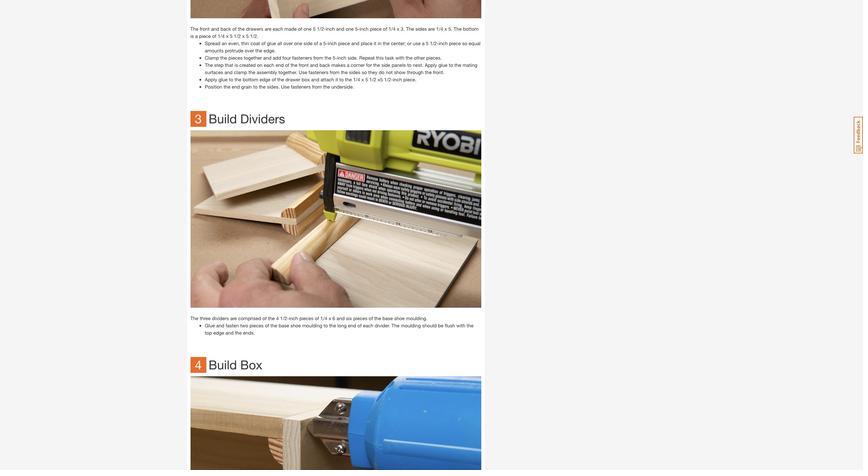 Task type: locate. For each thing, give the bounding box(es) containing it.
edge
[[260, 77, 271, 82], [213, 330, 224, 336]]

2 vertical spatial from
[[312, 84, 322, 90]]

each up assembly
[[264, 62, 274, 68]]

1 vertical spatial fasteners
[[309, 69, 329, 75]]

shoe
[[395, 315, 405, 321], [291, 323, 301, 329]]

piece
[[370, 26, 382, 32], [199, 33, 211, 39], [338, 40, 350, 46], [449, 40, 461, 46]]

1/2 up even,
[[234, 33, 241, 39]]

to right grain on the top left
[[253, 84, 258, 90]]

0 horizontal spatial end
[[232, 84, 240, 90]]

dividers are fastened onto wood. image
[[191, 130, 482, 308]]

and left makes
[[310, 62, 318, 68]]

1 horizontal spatial shoe
[[395, 315, 405, 321]]

front up box
[[299, 62, 309, 68]]

1 vertical spatial side
[[382, 62, 391, 68]]

0 vertical spatial with
[[396, 55, 405, 61]]

0 vertical spatial back
[[221, 26, 231, 32]]

0 horizontal spatial 5-
[[324, 40, 328, 46]]

in
[[378, 40, 382, 46]]

0 vertical spatial over
[[284, 40, 293, 46]]

the down makes
[[341, 69, 348, 75]]

fasteners right 'four'
[[292, 55, 312, 61]]

from
[[314, 55, 323, 61], [330, 69, 340, 75], [312, 84, 322, 90]]

flush
[[445, 323, 455, 329]]

0 vertical spatial so
[[463, 40, 468, 46]]

piece down 5.
[[449, 40, 461, 46]]

from down attach
[[312, 84, 322, 90]]

edge.
[[264, 48, 276, 54]]

0 vertical spatial glue
[[267, 40, 276, 46]]

1 horizontal spatial back
[[320, 62, 330, 68]]

dividers
[[212, 315, 229, 321]]

0 horizontal spatial one
[[294, 40, 302, 46]]

one down 'wood is put together to form drawers.' 'image'
[[346, 26, 354, 32]]

0 horizontal spatial front
[[200, 26, 210, 32]]

end down 'six' on the left bottom of the page
[[348, 323, 356, 329]]

1 vertical spatial use
[[281, 84, 290, 90]]

1 vertical spatial edge
[[213, 330, 224, 336]]

0 vertical spatial side
[[304, 40, 313, 46]]

1/2-
[[317, 26, 326, 32], [430, 40, 439, 46], [384, 77, 393, 82], [280, 315, 289, 321]]

1 vertical spatial is
[[235, 62, 238, 68]]

clamp
[[205, 55, 219, 61]]

4 inside the three dividers are comprised of the 4 1/2-inch pieces of 1/4 x 6 and six pieces of the base shoe moulding. glue and fasten two pieces of the base shoe moulding to the long end of each divider. the moulding should be flush with the top edge and the ends.
[[276, 315, 279, 321]]

0 horizontal spatial apply
[[205, 77, 217, 82]]

one
[[304, 26, 312, 32], [346, 26, 354, 32], [294, 40, 302, 46]]

from down makes
[[330, 69, 340, 75]]

2 horizontal spatial end
[[348, 323, 356, 329]]

all
[[278, 40, 282, 46]]

build
[[209, 111, 237, 126], [209, 358, 237, 372]]

2 vertical spatial glue
[[219, 77, 228, 82]]

build right 3
[[209, 111, 237, 126]]

side right the all
[[304, 40, 313, 46]]

1/2
[[234, 33, 241, 39], [370, 77, 377, 82]]

0 vertical spatial 4
[[276, 315, 279, 321]]

1 horizontal spatial 1/2
[[370, 77, 377, 82]]

each left 'made'
[[273, 26, 283, 32]]

1 horizontal spatial sides
[[416, 26, 427, 32]]

1 horizontal spatial end
[[276, 62, 284, 68]]

1 horizontal spatial apply
[[425, 62, 437, 68]]

0 horizontal spatial are
[[230, 315, 237, 321]]

glue
[[267, 40, 276, 46], [439, 62, 448, 68], [219, 77, 228, 82]]

apply
[[425, 62, 437, 68], [205, 77, 217, 82]]

x
[[397, 26, 400, 32], [445, 26, 447, 32], [226, 33, 229, 39], [242, 33, 245, 39], [362, 77, 364, 82], [329, 315, 331, 321]]

with
[[396, 55, 405, 61], [457, 323, 466, 329]]

1 vertical spatial end
[[232, 84, 240, 90]]

2 horizontal spatial glue
[[439, 62, 448, 68]]

0 horizontal spatial shoe
[[291, 323, 301, 329]]

0 horizontal spatial edge
[[213, 330, 224, 336]]

sides
[[416, 26, 427, 32], [349, 69, 361, 75]]

to left nest.
[[408, 62, 412, 68]]

5.
[[449, 26, 453, 32]]

0 vertical spatial bottom
[[463, 26, 479, 32]]

3.
[[401, 26, 405, 32]]

0 vertical spatial build
[[209, 111, 237, 126]]

it up 'underside.'
[[336, 77, 338, 82]]

even,
[[229, 40, 240, 46]]

or
[[408, 40, 412, 46]]

1 vertical spatial with
[[457, 323, 466, 329]]

1 vertical spatial glue
[[439, 62, 448, 68]]

1 horizontal spatial moulding
[[401, 323, 421, 329]]

1 horizontal spatial so
[[463, 40, 468, 46]]

is
[[191, 33, 194, 39], [235, 62, 238, 68]]

surfaces
[[205, 69, 223, 75]]

long
[[338, 323, 347, 329]]

the down attach
[[323, 84, 330, 90]]

it left in
[[374, 40, 377, 46]]

0 horizontal spatial use
[[281, 84, 290, 90]]

pieces down comprised
[[250, 323, 264, 329]]

2 vertical spatial 5-
[[333, 55, 338, 61]]

two
[[240, 323, 248, 329]]

three
[[200, 315, 211, 321]]

0 vertical spatial edge
[[260, 77, 271, 82]]

comprised
[[238, 315, 261, 321]]

1 vertical spatial apply
[[205, 77, 217, 82]]

1 horizontal spatial 4
[[276, 315, 279, 321]]

over
[[284, 40, 293, 46], [245, 48, 254, 54]]

end
[[276, 62, 284, 68], [232, 84, 240, 90], [348, 323, 356, 329]]

are up fasten
[[230, 315, 237, 321]]

makes
[[332, 62, 346, 68]]

back left makes
[[320, 62, 330, 68]]

0 horizontal spatial it
[[336, 77, 338, 82]]

so
[[463, 40, 468, 46], [362, 69, 367, 75]]

glue up front. on the right top
[[439, 62, 448, 68]]

piece up in
[[370, 26, 382, 32]]

0 vertical spatial sides
[[416, 26, 427, 32]]

front up spread
[[200, 26, 210, 32]]

one down 'made'
[[294, 40, 302, 46]]

the left drawers
[[238, 26, 245, 32]]

4
[[276, 315, 279, 321], [195, 358, 202, 372]]

are right drawers
[[265, 26, 272, 32]]

moulding down moulding. at the left bottom of the page
[[401, 323, 421, 329]]

box
[[241, 358, 263, 372]]

moulding left long
[[302, 323, 322, 329]]

together
[[244, 55, 262, 61]]

apply up position
[[205, 77, 217, 82]]

and
[[211, 26, 219, 32], [336, 26, 345, 32], [352, 40, 360, 46], [263, 55, 272, 61], [310, 62, 318, 68], [225, 69, 233, 75], [311, 77, 320, 82], [337, 315, 345, 321], [216, 323, 224, 329], [226, 330, 234, 336]]

x up thin
[[242, 33, 245, 39]]

with inside the three dividers are comprised of the 4 1/2-inch pieces of 1/4 x 6 and six pieces of the base shoe moulding. glue and fasten two pieces of the base shoe moulding to the long end of each divider. the moulding should be flush with the top edge and the ends.
[[457, 323, 466, 329]]

piece up spread
[[199, 33, 211, 39]]

x down corner
[[362, 77, 364, 82]]

2 vertical spatial fasteners
[[291, 84, 311, 90]]

1 horizontal spatial with
[[457, 323, 466, 329]]

fasteners up attach
[[309, 69, 329, 75]]

0 horizontal spatial base
[[279, 323, 289, 329]]

1 horizontal spatial side
[[382, 62, 391, 68]]

5 right 'made'
[[313, 26, 316, 32]]

of
[[233, 26, 237, 32], [298, 26, 302, 32], [383, 26, 388, 32], [212, 33, 217, 39], [262, 40, 266, 46], [314, 40, 318, 46], [285, 62, 290, 68], [272, 77, 276, 82], [263, 315, 267, 321], [315, 315, 319, 321], [369, 315, 373, 321], [265, 323, 269, 329], [358, 323, 362, 329]]

0 vertical spatial end
[[276, 62, 284, 68]]

2 horizontal spatial 5-
[[355, 26, 360, 32]]

1 horizontal spatial edge
[[260, 77, 271, 82]]

edge right top
[[213, 330, 224, 336]]

glue up edge. on the left top
[[267, 40, 276, 46]]

are
[[265, 26, 272, 32], [428, 26, 435, 32], [230, 315, 237, 321]]

1 horizontal spatial it
[[374, 40, 377, 46]]

build left box
[[209, 358, 237, 372]]

a
[[195, 33, 198, 39], [320, 40, 322, 46], [422, 40, 425, 46], [347, 62, 350, 68]]

over right the all
[[284, 40, 293, 46]]

0 vertical spatial use
[[299, 69, 307, 75]]

front
[[200, 26, 210, 32], [299, 62, 309, 68]]

side
[[304, 40, 313, 46], [382, 62, 391, 68]]

and down that
[[225, 69, 233, 75]]

0 vertical spatial apply
[[425, 62, 437, 68]]

an
[[222, 40, 227, 46]]

so left they
[[362, 69, 367, 75]]

5
[[313, 26, 316, 32], [230, 33, 233, 39], [246, 33, 249, 39], [426, 40, 429, 46], [366, 77, 368, 82]]

1/2 down they
[[370, 77, 377, 82]]

glue down surfaces
[[219, 77, 228, 82]]

0 horizontal spatial over
[[245, 48, 254, 54]]

1 build from the top
[[209, 111, 237, 126]]

1 horizontal spatial glue
[[267, 40, 276, 46]]

x up the an
[[226, 33, 229, 39]]

and right the 6
[[337, 315, 345, 321]]

side up not
[[382, 62, 391, 68]]

to up 'underside.'
[[340, 77, 344, 82]]

1 horizontal spatial is
[[235, 62, 238, 68]]

inch inside the three dividers are comprised of the 4 1/2-inch pieces of 1/4 x 6 and six pieces of the base shoe moulding. glue and fasten two pieces of the base shoe moulding to the long end of each divider. the moulding should be flush with the top edge and the ends.
[[289, 315, 298, 321]]

are left 5.
[[428, 26, 435, 32]]

0 vertical spatial 1/2
[[234, 33, 241, 39]]

1 horizontal spatial front
[[299, 62, 309, 68]]

side.
[[348, 55, 358, 61]]

1 vertical spatial over
[[245, 48, 254, 54]]

the right 'flush'
[[467, 323, 474, 329]]

bottom up equal
[[463, 26, 479, 32]]

end down add
[[276, 62, 284, 68]]

0 vertical spatial front
[[200, 26, 210, 32]]

not
[[386, 69, 393, 75]]

5 left 1/2.
[[246, 33, 249, 39]]

1 horizontal spatial base
[[383, 315, 393, 321]]

to left long
[[324, 323, 328, 329]]

1 vertical spatial 4
[[195, 358, 202, 372]]

pieces down protrude
[[229, 55, 243, 61]]

wood is attached to form a box. image
[[191, 377, 482, 470]]

bottom
[[463, 26, 479, 32], [243, 77, 258, 82]]

use
[[299, 69, 307, 75], [281, 84, 290, 90]]

the front and back of the drawers are each made of one 5 1/2-inch and one 5-inch piece of 1/4 x 3. the sides are 1/4 x 5. the bottom is a piece of 1/4 x 5 1/2 x 5 1/2. spread an even, thin coat of glue all over one side of a 5-inch piece and place it in the center; or use a 5 1/2-inch piece so equal amounts protrude over the edge. clamp the pieces together and add four fasteners from the 5-inch side. repeat this task with the other pieces. the step that is created on each end of the front and back makes a corner for the side panels to nest. apply glue to the mating surfaces and clamp the assembly together. use fasteners from the sides so they do not show through the front. apply glue to the bottom edge of the drawer box and attach it to the 1/4 x 5 1/2 x5 1/2-inch piece. position the end grain to the sides. use fasteners from the underside.
[[191, 26, 481, 90]]

0 horizontal spatial bottom
[[243, 77, 258, 82]]

to down that
[[229, 77, 233, 82]]

1/4
[[389, 26, 396, 32], [437, 26, 444, 32], [218, 33, 225, 39], [353, 77, 360, 82], [321, 315, 328, 321]]

1 vertical spatial base
[[279, 323, 289, 329]]

1 vertical spatial build
[[209, 358, 237, 372]]

0 vertical spatial base
[[383, 315, 393, 321]]

2 build from the top
[[209, 358, 237, 372]]

bottom up grain on the top left
[[243, 77, 258, 82]]

amounts
[[205, 48, 224, 54]]

use up box
[[299, 69, 307, 75]]

add
[[273, 55, 281, 61]]

build dividers
[[209, 111, 285, 126]]

2 vertical spatial end
[[348, 323, 356, 329]]

so left equal
[[463, 40, 468, 46]]

the right for
[[374, 62, 380, 68]]

each left the divider.
[[363, 323, 374, 329]]

sides up use
[[416, 26, 427, 32]]

the
[[191, 26, 199, 32], [406, 26, 414, 32], [454, 26, 462, 32], [205, 62, 213, 68], [191, 315, 199, 321], [392, 323, 400, 329]]

created
[[240, 62, 256, 68]]

and down fasten
[[226, 330, 234, 336]]

the down coat
[[256, 48, 262, 54]]

1 horizontal spatial use
[[299, 69, 307, 75]]

fasteners down box
[[291, 84, 311, 90]]

back up the an
[[221, 26, 231, 32]]

1/4 left the 6
[[321, 315, 328, 321]]

0 horizontal spatial glue
[[219, 77, 228, 82]]

it
[[374, 40, 377, 46], [336, 77, 338, 82]]

over up together
[[245, 48, 254, 54]]

panels
[[392, 62, 406, 68]]

piece up side.
[[338, 40, 350, 46]]

from up attach
[[314, 55, 323, 61]]

1 vertical spatial it
[[336, 77, 338, 82]]

1 vertical spatial sides
[[349, 69, 361, 75]]

0 horizontal spatial with
[[396, 55, 405, 61]]

1 vertical spatial so
[[362, 69, 367, 75]]

0 vertical spatial is
[[191, 33, 194, 39]]

moulding
[[302, 323, 322, 329], [401, 323, 421, 329]]

5 left x5
[[366, 77, 368, 82]]



Task type: vqa. For each thing, say whether or not it's contained in the screenshot.
left the bottom
yes



Task type: describe. For each thing, give the bounding box(es) containing it.
1 vertical spatial each
[[264, 62, 274, 68]]

and left place
[[352, 40, 360, 46]]

pieces inside the front and back of the drawers are each made of one 5 1/2-inch and one 5-inch piece of 1/4 x 3. the sides are 1/4 x 5. the bottom is a piece of 1/4 x 5 1/2 x 5 1/2. spread an even, thin coat of glue all over one side of a 5-inch piece and place it in the center; or use a 5 1/2-inch piece so equal amounts protrude over the edge. clamp the pieces together and add four fasteners from the 5-inch side. repeat this task with the other pieces. the step that is created on each end of the front and back makes a corner for the side panels to nest. apply glue to the mating surfaces and clamp the assembly together. use fasteners from the sides so they do not show through the front. apply glue to the bottom edge of the drawer box and attach it to the 1/4 x 5 1/2 x5 1/2-inch piece. position the end grain to the sides. use fasteners from the underside.
[[229, 55, 243, 61]]

0 horizontal spatial is
[[191, 33, 194, 39]]

1/4 left 5.
[[437, 26, 444, 32]]

position
[[205, 84, 222, 90]]

the three dividers are comprised of the 4 1/2-inch pieces of 1/4 x 6 and six pieces of the base shoe moulding. glue and fasten two pieces of the base shoe moulding to the long end of each divider. the moulding should be flush with the top edge and the ends.
[[191, 315, 474, 336]]

to left mating
[[449, 62, 454, 68]]

top
[[205, 330, 212, 336]]

dividers
[[241, 111, 285, 126]]

corner
[[351, 62, 365, 68]]

thin
[[241, 40, 249, 46]]

build box
[[209, 358, 263, 372]]

they
[[369, 69, 378, 75]]

0 vertical spatial each
[[273, 26, 283, 32]]

the up the step
[[220, 55, 227, 61]]

drawer
[[286, 77, 301, 82]]

clamp
[[234, 69, 247, 75]]

should
[[423, 323, 437, 329]]

2 moulding from the left
[[401, 323, 421, 329]]

5 right use
[[426, 40, 429, 46]]

grain
[[241, 84, 252, 90]]

assembly
[[257, 69, 277, 75]]

coat
[[251, 40, 260, 46]]

the up 'underside.'
[[345, 77, 352, 82]]

and down 'wood is put together to form drawers.' 'image'
[[336, 26, 345, 32]]

together.
[[279, 69, 298, 75]]

be
[[438, 323, 444, 329]]

wood is put together to form drawers. image
[[191, 0, 482, 18]]

attach
[[321, 77, 334, 82]]

six
[[346, 315, 352, 321]]

this
[[376, 55, 384, 61]]

the up the divider.
[[375, 315, 381, 321]]

fasten
[[226, 323, 239, 329]]

1/2.
[[250, 33, 259, 39]]

place
[[361, 40, 373, 46]]

6
[[333, 315, 335, 321]]

sides.
[[267, 84, 280, 90]]

task
[[385, 55, 394, 61]]

show
[[394, 69, 406, 75]]

each inside the three dividers are comprised of the 4 1/2-inch pieces of 1/4 x 6 and six pieces of the base shoe moulding. glue and fasten two pieces of the base shoe moulding to the long end of each divider. the moulding should be flush with the top edge and the ends.
[[363, 323, 374, 329]]

the down two
[[235, 330, 242, 336]]

with inside the front and back of the drawers are each made of one 5 1/2-inch and one 5-inch piece of 1/4 x 3. the sides are 1/4 x 5. the bottom is a piece of 1/4 x 5 1/2 x 5 1/2. spread an even, thin coat of glue all over one side of a 5-inch piece and place it in the center; or use a 5 1/2-inch piece so equal amounts protrude over the edge. clamp the pieces together and add four fasteners from the 5-inch side. repeat this task with the other pieces. the step that is created on each end of the front and back makes a corner for the side panels to nest. apply glue to the mating surfaces and clamp the assembly together. use fasteners from the sides so they do not show through the front. apply glue to the bottom edge of the drawer box and attach it to the 1/4 x 5 1/2 x5 1/2-inch piece. position the end grain to the sides. use fasteners from the underside.
[[396, 55, 405, 61]]

5 up even,
[[230, 33, 233, 39]]

0 horizontal spatial 1/2
[[234, 33, 241, 39]]

1 horizontal spatial over
[[284, 40, 293, 46]]

1 vertical spatial 1/2
[[370, 77, 377, 82]]

to inside the three dividers are comprised of the 4 1/2-inch pieces of 1/4 x 6 and six pieces of the base shoe moulding. glue and fasten two pieces of the base shoe moulding to the long end of each divider. the moulding should be flush with the top edge and the ends.
[[324, 323, 328, 329]]

the left "sides."
[[259, 84, 266, 90]]

1 vertical spatial 5-
[[324, 40, 328, 46]]

underside.
[[332, 84, 354, 90]]

step
[[214, 62, 224, 68]]

the up together.
[[291, 62, 298, 68]]

pieces right 'six' on the left bottom of the page
[[354, 315, 368, 321]]

divider.
[[375, 323, 390, 329]]

the up makes
[[325, 55, 332, 61]]

the right two
[[271, 323, 278, 329]]

spread
[[205, 40, 221, 46]]

for
[[366, 62, 372, 68]]

are inside the three dividers are comprised of the 4 1/2-inch pieces of 1/4 x 6 and six pieces of the base shoe moulding. glue and fasten two pieces of the base shoe moulding to the long end of each divider. the moulding should be flush with the top edge and the ends.
[[230, 315, 237, 321]]

1/4 left 3.
[[389, 26, 396, 32]]

and down edge. on the left top
[[263, 55, 272, 61]]

other
[[414, 55, 425, 61]]

0 horizontal spatial side
[[304, 40, 313, 46]]

1 horizontal spatial are
[[265, 26, 272, 32]]

1/4 down corner
[[353, 77, 360, 82]]

protrude
[[225, 48, 244, 54]]

do
[[379, 69, 385, 75]]

on
[[257, 62, 263, 68]]

0 vertical spatial 5-
[[355, 26, 360, 32]]

0 horizontal spatial sides
[[349, 69, 361, 75]]

pieces.
[[427, 55, 442, 61]]

made
[[285, 26, 297, 32]]

the left front. on the right top
[[425, 69, 432, 75]]

0 vertical spatial fasteners
[[292, 55, 312, 61]]

the down the created
[[249, 69, 256, 75]]

glue
[[205, 323, 215, 329]]

the right position
[[224, 84, 231, 90]]

the left other
[[406, 55, 413, 61]]

pieces left the 6
[[300, 315, 314, 321]]

through
[[407, 69, 424, 75]]

0 horizontal spatial back
[[221, 26, 231, 32]]

build for build dividers
[[209, 111, 237, 126]]

1 horizontal spatial 5-
[[333, 55, 338, 61]]

1 vertical spatial bottom
[[243, 77, 258, 82]]

four
[[283, 55, 291, 61]]

1 vertical spatial from
[[330, 69, 340, 75]]

end inside the three dividers are comprised of the 4 1/2-inch pieces of 1/4 x 6 and six pieces of the base shoe moulding. glue and fasten two pieces of the base shoe moulding to the long end of each divider. the moulding should be flush with the top edge and the ends.
[[348, 323, 356, 329]]

the right in
[[383, 40, 390, 46]]

repeat
[[360, 55, 375, 61]]

3
[[195, 111, 202, 126]]

1/4 inside the three dividers are comprised of the 4 1/2-inch pieces of 1/4 x 6 and six pieces of the base shoe moulding. glue and fasten two pieces of the base shoe moulding to the long end of each divider. the moulding should be flush with the top edge and the ends.
[[321, 315, 328, 321]]

1 vertical spatial back
[[320, 62, 330, 68]]

feedback link image
[[854, 117, 864, 154]]

and right box
[[311, 77, 320, 82]]

center;
[[391, 40, 406, 46]]

and up spread
[[211, 26, 219, 32]]

piece.
[[404, 77, 417, 82]]

front.
[[433, 69, 445, 75]]

moulding.
[[406, 315, 428, 321]]

1 horizontal spatial bottom
[[463, 26, 479, 32]]

2 horizontal spatial are
[[428, 26, 435, 32]]

the down together.
[[278, 77, 284, 82]]

the left mating
[[455, 62, 462, 68]]

mating
[[463, 62, 478, 68]]

0 vertical spatial from
[[314, 55, 323, 61]]

1 vertical spatial front
[[299, 62, 309, 68]]

box
[[302, 77, 310, 82]]

1 vertical spatial shoe
[[291, 323, 301, 329]]

0 vertical spatial shoe
[[395, 315, 405, 321]]

0 vertical spatial it
[[374, 40, 377, 46]]

ends.
[[243, 330, 255, 336]]

the right comprised
[[268, 315, 275, 321]]

that
[[225, 62, 233, 68]]

edge inside the front and back of the drawers are each made of one 5 1/2-inch and one 5-inch piece of 1/4 x 3. the sides are 1/4 x 5. the bottom is a piece of 1/4 x 5 1/2 x 5 1/2. spread an even, thin coat of glue all over one side of a 5-inch piece and place it in the center; or use a 5 1/2-inch piece so equal amounts protrude over the edge. clamp the pieces together and add four fasteners from the 5-inch side. repeat this task with the other pieces. the step that is created on each end of the front and back makes a corner for the side panels to nest. apply glue to the mating surfaces and clamp the assembly together. use fasteners from the sides so they do not show through the front. apply glue to the bottom edge of the drawer box and attach it to the 1/4 x 5 1/2 x5 1/2-inch piece. position the end grain to the sides. use fasteners from the underside.
[[260, 77, 271, 82]]

1/2- inside the three dividers are comprised of the 4 1/2-inch pieces of 1/4 x 6 and six pieces of the base shoe moulding. glue and fasten two pieces of the base shoe moulding to the long end of each divider. the moulding should be flush with the top edge and the ends.
[[280, 315, 289, 321]]

x left 3.
[[397, 26, 400, 32]]

and down dividers
[[216, 323, 224, 329]]

the down the 6
[[329, 323, 336, 329]]

2 horizontal spatial one
[[346, 26, 354, 32]]

equal
[[469, 40, 481, 46]]

use
[[413, 40, 421, 46]]

1 moulding from the left
[[302, 323, 322, 329]]

drawers
[[246, 26, 264, 32]]

build for build box
[[209, 358, 237, 372]]

1/4 up the an
[[218, 33, 225, 39]]

1 horizontal spatial one
[[304, 26, 312, 32]]

x inside the three dividers are comprised of the 4 1/2-inch pieces of 1/4 x 6 and six pieces of the base shoe moulding. glue and fasten two pieces of the base shoe moulding to the long end of each divider. the moulding should be flush with the top edge and the ends.
[[329, 315, 331, 321]]

nest.
[[413, 62, 424, 68]]

edge inside the three dividers are comprised of the 4 1/2-inch pieces of 1/4 x 6 and six pieces of the base shoe moulding. glue and fasten two pieces of the base shoe moulding to the long end of each divider. the moulding should be flush with the top edge and the ends.
[[213, 330, 224, 336]]

the down clamp
[[235, 77, 242, 82]]

x left 5.
[[445, 26, 447, 32]]

x5
[[378, 77, 383, 82]]



